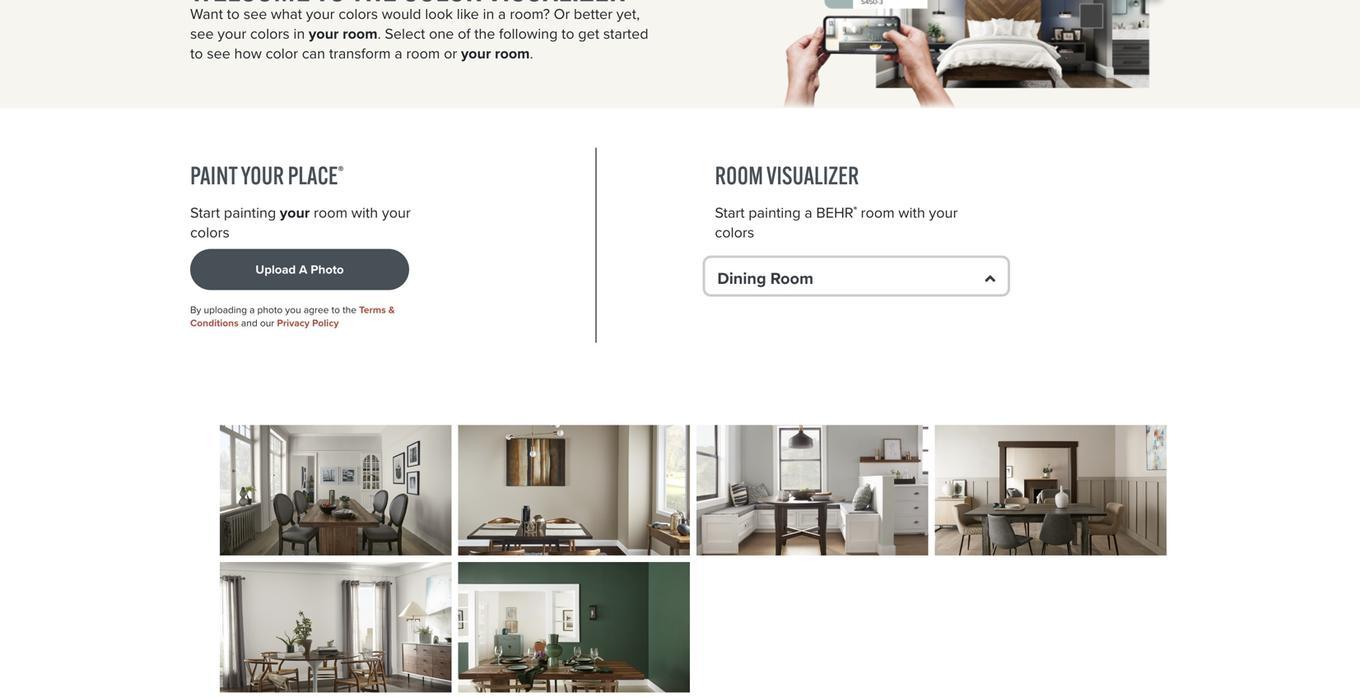 Task type: vqa. For each thing, say whether or not it's contained in the screenshot.
®
yes



Task type: locate. For each thing, give the bounding box(es) containing it.
start down room
[[715, 202, 745, 224]]

room down place
[[314, 202, 348, 224]]

dining room button
[[703, 256, 1011, 297]]

painting
[[224, 202, 276, 224], [749, 202, 801, 224]]

room?
[[510, 3, 550, 25]]

0 horizontal spatial room with your colors
[[190, 202, 411, 243]]

visualizer logo image
[[777, 0, 1171, 108]]

0 vertical spatial ®
[[338, 162, 344, 181]]

® right your
[[338, 162, 344, 181]]

painting for room visualizer
[[749, 202, 801, 224]]

to right agree at the top
[[332, 303, 340, 318]]

a left behr
[[805, 202, 813, 224]]

in left "your room"
[[294, 23, 305, 44]]

1 horizontal spatial start
[[715, 202, 745, 224]]

to
[[227, 3, 240, 25], [562, 23, 575, 44], [190, 42, 203, 64], [332, 303, 340, 318]]

2 room with your colors from the left
[[715, 202, 958, 243]]

your room .
[[461, 42, 534, 64]]

1 vertical spatial ®
[[854, 205, 857, 216]]

colors
[[339, 3, 378, 25], [250, 23, 290, 44], [190, 222, 230, 243], [715, 222, 755, 243]]

one
[[429, 23, 454, 44]]

upload
[[256, 261, 296, 279]]

1 horizontal spatial room with your colors
[[715, 202, 958, 243]]

to down want
[[190, 42, 203, 64]]

color
[[266, 42, 298, 64]]

the left terms
[[343, 303, 357, 318]]

1 horizontal spatial painting
[[749, 202, 801, 224]]

your
[[241, 160, 284, 191]]

a inside want to see what your colors would look like in a room? or better yet, see your colors in
[[498, 3, 506, 25]]

with
[[352, 202, 378, 224], [899, 202, 926, 224]]

0 vertical spatial the
[[475, 23, 495, 44]]

photo
[[257, 303, 283, 318]]

and our privacy policy
[[239, 316, 339, 331]]

the right of
[[475, 23, 495, 44]]

start
[[190, 202, 220, 224], [715, 202, 745, 224]]

2 painting from the left
[[749, 202, 801, 224]]

room with your colors
[[190, 202, 411, 243], [715, 202, 958, 243]]

room
[[343, 23, 378, 44], [406, 42, 440, 64], [495, 42, 530, 64], [314, 202, 348, 224], [861, 202, 895, 224]]

to left the get on the top left
[[562, 23, 575, 44]]

you
[[285, 303, 301, 318]]

photo
[[311, 261, 344, 279]]

2 with from the left
[[899, 202, 926, 224]]

room left or
[[406, 42, 440, 64]]

see
[[244, 3, 267, 25], [190, 23, 214, 44], [207, 42, 231, 64]]

®
[[338, 162, 344, 181], [854, 205, 857, 216]]

behr
[[817, 202, 854, 224]]

1 room with your colors from the left
[[190, 202, 411, 243]]

painting down your
[[224, 202, 276, 224]]

see inside . select one of the following to get started to see how color can transform a room or
[[207, 42, 231, 64]]

visualizer
[[767, 160, 860, 191]]

and
[[241, 316, 258, 331]]

to right want
[[227, 3, 240, 25]]

a left room?
[[498, 3, 506, 25]]

a inside . select one of the following to get started to see how color can transform a room or
[[395, 42, 403, 64]]

upload a photo
[[256, 261, 344, 279]]

1 horizontal spatial with
[[899, 202, 926, 224]]

0 horizontal spatial ®
[[338, 162, 344, 181]]

0 horizontal spatial with
[[352, 202, 378, 224]]

2 start from the left
[[715, 202, 745, 224]]

0 horizontal spatial painting
[[224, 202, 276, 224]]

started
[[604, 23, 649, 44]]

. down room?
[[530, 42, 534, 64]]

paint your place ®
[[190, 160, 344, 191]]

terms & conditions
[[190, 303, 395, 331]]

.
[[378, 23, 381, 44], [530, 42, 534, 64]]

0 horizontal spatial .
[[378, 23, 381, 44]]

. left select at left
[[378, 23, 381, 44]]

get
[[579, 23, 600, 44]]

room with your colors up upload a photo
[[190, 202, 411, 243]]

dining
[[718, 267, 767, 291]]

painting down room visualizer on the top
[[749, 202, 801, 224]]

® down visualizer
[[854, 205, 857, 216]]

would
[[382, 3, 421, 25]]

room visualizer
[[715, 160, 860, 191]]

a inside upload a photo button
[[299, 261, 308, 279]]

0 horizontal spatial in
[[294, 23, 305, 44]]

a
[[498, 3, 506, 25], [395, 42, 403, 64], [805, 202, 813, 224], [299, 261, 308, 279], [250, 303, 255, 318]]

room with your colors for room visualizer
[[715, 202, 958, 243]]

room with your colors down visualizer
[[715, 202, 958, 243]]

a right transform
[[395, 42, 403, 64]]

room inside . select one of the following to get started to see how color can transform a room or
[[406, 42, 440, 64]]

1 horizontal spatial ®
[[854, 205, 857, 216]]

start down paint
[[190, 202, 220, 224]]

a left photo
[[299, 261, 308, 279]]

dining room
[[718, 267, 814, 291]]

colors down paint
[[190, 222, 230, 243]]

1 horizontal spatial the
[[475, 23, 495, 44]]

policy
[[312, 316, 339, 331]]

look
[[425, 3, 453, 25]]

0 horizontal spatial the
[[343, 303, 357, 318]]

the
[[475, 23, 495, 44], [343, 303, 357, 318]]

your
[[306, 3, 335, 25], [218, 23, 247, 44], [309, 23, 339, 44], [461, 42, 491, 64], [280, 202, 310, 224], [382, 202, 411, 224], [930, 202, 958, 224]]

1 start from the left
[[190, 202, 220, 224]]

1 with from the left
[[352, 202, 378, 224]]

following
[[499, 23, 558, 44]]

want
[[190, 3, 223, 25]]

a left photo at left top
[[250, 303, 255, 318]]

paint
[[190, 160, 238, 191]]

1 painting from the left
[[224, 202, 276, 224]]

. inside . select one of the following to get started to see how color can transform a room or
[[378, 23, 381, 44]]

privacy policy link
[[277, 316, 339, 331]]

terms
[[359, 303, 386, 318]]

in
[[483, 3, 495, 25], [294, 23, 305, 44]]

0 horizontal spatial start
[[190, 202, 220, 224]]

in right like
[[483, 3, 495, 25]]

of
[[458, 23, 471, 44]]



Task type: describe. For each thing, give the bounding box(es) containing it.
start painting your
[[190, 202, 310, 224]]

painting for paint your place
[[224, 202, 276, 224]]

like
[[457, 3, 479, 25]]

room
[[715, 160, 764, 191]]

can
[[302, 42, 325, 64]]

our
[[260, 316, 275, 331]]

conditions
[[190, 316, 239, 331]]

transform
[[329, 42, 391, 64]]

upload a photo button
[[190, 249, 409, 290]]

your room
[[309, 23, 378, 44]]

privacy
[[277, 316, 310, 331]]

select
[[385, 23, 425, 44]]

with for room visualizer
[[899, 202, 926, 224]]

1 horizontal spatial .
[[530, 42, 534, 64]]

agree
[[304, 303, 329, 318]]

start for paint your place
[[190, 202, 220, 224]]

by
[[190, 303, 201, 318]]

uploading
[[204, 303, 247, 318]]

1 vertical spatial the
[[343, 303, 357, 318]]

colors up transform
[[339, 3, 378, 25]]

with for paint your place
[[352, 202, 378, 224]]

or
[[554, 3, 570, 25]]

the inside . select one of the following to get started to see how color can transform a room or
[[475, 23, 495, 44]]

&
[[389, 303, 395, 318]]

colors up dining
[[715, 222, 755, 243]]

. select one of the following to get started to see how color can transform a room or
[[190, 23, 649, 64]]

start painting a behr ®
[[715, 202, 857, 224]]

room left select at left
[[343, 23, 378, 44]]

yet,
[[617, 3, 640, 25]]

® inside start painting a behr ®
[[854, 205, 857, 216]]

colors left can
[[250, 23, 290, 44]]

1 horizontal spatial in
[[483, 3, 495, 25]]

or
[[444, 42, 457, 64]]

how
[[234, 42, 262, 64]]

start for room visualizer
[[715, 202, 745, 224]]

by uploading a photo you agree to the
[[190, 303, 359, 318]]

want to see what your colors would look like in a room? or better yet, see your colors in
[[190, 3, 640, 44]]

better
[[574, 3, 613, 25]]

room right behr
[[861, 202, 895, 224]]

room
[[771, 267, 814, 291]]

® inside paint your place ®
[[338, 162, 344, 181]]

terms & conditions link
[[190, 303, 395, 331]]

what
[[271, 3, 302, 25]]

room down room?
[[495, 42, 530, 64]]

room with your colors for paint your place
[[190, 202, 411, 243]]

place
[[288, 160, 338, 191]]

to inside want to see what your colors would look like in a room? or better yet, see your colors in
[[227, 3, 240, 25]]



